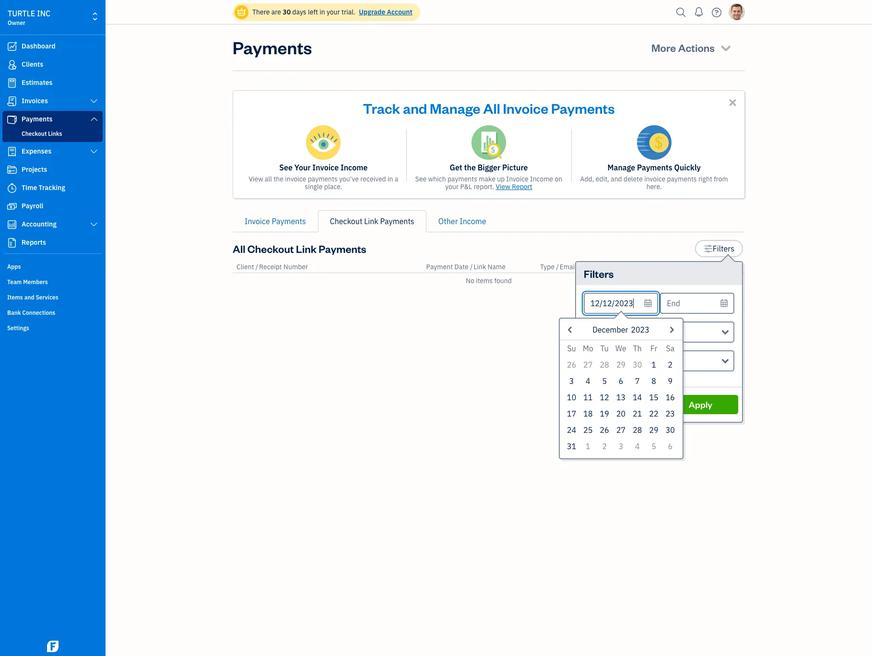 Task type: describe. For each thing, give the bounding box(es) containing it.
apply
[[689, 399, 713, 410]]

owner
[[8, 19, 25, 26]]

income inside the see which payments make up invoice income on your p&l report.
[[530, 175, 554, 183]]

close image
[[728, 97, 739, 108]]

team members link
[[2, 275, 103, 289]]

team
[[7, 278, 22, 286]]

0 horizontal spatial 29 button
[[613, 357, 630, 373]]

checkout link payments
[[330, 216, 415, 226]]

add,
[[581, 175, 595, 183]]

heading containing december
[[560, 323, 683, 340]]

1 horizontal spatial 30 button
[[663, 422, 679, 438]]

report.
[[474, 182, 495, 191]]

delete
[[624, 175, 643, 183]]

8 button
[[646, 373, 663, 389]]

11
[[584, 393, 593, 402]]

there
[[252, 8, 270, 16]]

chevron large down image for accounting
[[90, 221, 98, 228]]

all checkout link payments
[[233, 242, 367, 255]]

22 button
[[646, 406, 663, 422]]

single
[[305, 182, 323, 191]]

view inside "see your invoice income view all the invoice payments you've received in a single place."
[[249, 175, 263, 183]]

26 for leftmost '26' button
[[567, 360, 577, 370]]

reports
[[22, 238, 46, 247]]

23
[[666, 409, 675, 419]]

are
[[272, 8, 281, 16]]

dashboard link
[[2, 38, 103, 55]]

see which payments make up invoice income on your p&l report.
[[416, 175, 563, 191]]

0 vertical spatial 2 button
[[663, 357, 679, 373]]

19
[[600, 409, 610, 419]]

1 horizontal spatial all
[[484, 99, 501, 117]]

estimates
[[22, 78, 53, 87]]

dashboard image
[[6, 42, 18, 51]]

0 horizontal spatial 1 button
[[580, 438, 597, 455]]

settings
[[7, 325, 29, 332]]

upgrade
[[359, 8, 386, 16]]

6 for the rightmost 6 button
[[668, 442, 673, 451]]

17
[[567, 409, 577, 419]]

0 horizontal spatial in
[[320, 8, 325, 16]]

payments inside "link"
[[272, 216, 306, 226]]

more actions button
[[643, 36, 742, 59]]

items and services
[[7, 294, 58, 301]]

bank
[[7, 309, 21, 316]]

days
[[293, 8, 307, 16]]

0 vertical spatial 1 button
[[646, 357, 663, 373]]

estimates link
[[2, 74, 103, 92]]

dashboard
[[22, 42, 56, 50]]

15
[[650, 393, 659, 402]]

see for which
[[416, 175, 427, 183]]

30 for the right 30 button
[[666, 425, 675, 435]]

client
[[237, 263, 254, 271]]

1 horizontal spatial the
[[464, 163, 476, 172]]

su
[[568, 344, 576, 353]]

1 horizontal spatial view
[[496, 182, 511, 191]]

apps
[[7, 263, 21, 270]]

see for your
[[280, 163, 293, 172]]

15 button
[[646, 389, 663, 406]]

checkout links
[[22, 130, 62, 137]]

23 button
[[663, 406, 679, 422]]

team members
[[7, 278, 48, 286]]

get the bigger picture
[[450, 163, 528, 172]]

manage payments quickly add, edit, and delete invoice payments right from here.
[[581, 163, 729, 191]]

all
[[265, 175, 272, 183]]

1 horizontal spatial 4 button
[[630, 438, 646, 455]]

1 horizontal spatial 6 button
[[663, 438, 679, 455]]

0 vertical spatial 27 button
[[580, 357, 597, 373]]

0 horizontal spatial filters
[[584, 267, 614, 280]]

edit,
[[596, 175, 610, 183]]

see your invoice income view all the invoice payments you've received in a single place.
[[249, 163, 399, 191]]

/ for type
[[557, 263, 559, 271]]

2023
[[631, 325, 650, 335]]

accounting link
[[2, 216, 103, 233]]

2 horizontal spatial link
[[474, 263, 486, 271]]

items
[[7, 294, 23, 301]]

clear
[[611, 399, 633, 410]]

reports link
[[2, 234, 103, 252]]

track
[[363, 99, 400, 117]]

1 horizontal spatial checkout
[[248, 242, 294, 255]]

checkout links link
[[4, 128, 101, 140]]

1 vertical spatial 26 button
[[597, 422, 613, 438]]

picture
[[503, 163, 528, 172]]

project image
[[6, 165, 18, 175]]

apps link
[[2, 259, 103, 274]]

see your invoice income image
[[306, 125, 341, 160]]

14
[[633, 393, 642, 402]]

amount
[[693, 263, 717, 271]]

trial.
[[342, 8, 356, 16]]

20
[[617, 409, 626, 419]]

0 vertical spatial 29
[[617, 360, 626, 370]]

filters inside dropdown button
[[713, 244, 735, 253]]

24
[[567, 425, 577, 435]]

inc
[[37, 9, 51, 18]]

type / email
[[540, 263, 577, 271]]

5 for the left 5 button
[[603, 376, 607, 386]]

income inside "see your invoice income view all the invoice payments you've received in a single place."
[[341, 163, 368, 172]]

invoice inside "link"
[[245, 216, 270, 226]]

your inside the see which payments make up invoice income on your p&l report.
[[446, 182, 459, 191]]

invoice for your
[[285, 175, 306, 183]]

go to help image
[[709, 5, 725, 19]]

clients link
[[2, 56, 103, 73]]

checkout for checkout link payments
[[330, 216, 363, 226]]

search image
[[674, 5, 689, 19]]

payments for add,
[[668, 175, 697, 183]]

number
[[284, 263, 308, 271]]

1 horizontal spatial 28 button
[[630, 422, 646, 438]]

27 for the bottom 27 button
[[617, 425, 626, 435]]

5 for the right 5 button
[[652, 442, 657, 451]]

on
[[555, 175, 563, 183]]

grid containing su
[[564, 340, 679, 455]]

more
[[652, 41, 677, 54]]

22
[[650, 409, 659, 419]]

chevron large down image for invoices
[[90, 97, 98, 105]]

more actions
[[652, 41, 715, 54]]

payments inside manage payments quickly add, edit, and delete invoice payments right from here.
[[638, 163, 673, 172]]

connections
[[22, 309, 55, 316]]

payment image
[[6, 115, 18, 124]]

0 horizontal spatial 4
[[586, 376, 591, 386]]

crown image
[[237, 7, 247, 17]]

found
[[495, 277, 512, 285]]

0 horizontal spatial link
[[296, 242, 317, 255]]

payment type
[[591, 327, 640, 337]]

0 vertical spatial 28 button
[[597, 357, 613, 373]]

1 vertical spatial 29
[[650, 425, 659, 435]]

settings image
[[704, 243, 713, 254]]

0 vertical spatial 30
[[283, 8, 291, 16]]

place.
[[324, 182, 342, 191]]

invoice inside the see which payments make up invoice income on your p&l report.
[[507, 175, 529, 183]]

email
[[560, 263, 577, 271]]

left
[[308, 8, 318, 16]]

get the bigger picture image
[[472, 125, 506, 160]]

receipt
[[259, 263, 282, 271]]

1 horizontal spatial 29 button
[[646, 422, 663, 438]]

1 horizontal spatial income
[[460, 216, 486, 226]]

time tracking link
[[2, 180, 103, 197]]

make
[[479, 175, 496, 183]]

timer image
[[6, 183, 18, 193]]

manage payments quickly image
[[637, 125, 672, 160]]

tu
[[601, 344, 609, 353]]

0 vertical spatial 3
[[570, 376, 574, 386]]

payments inside the see which payments make up invoice income on your p&l report.
[[448, 175, 478, 183]]

18
[[584, 409, 593, 419]]

payment date button
[[427, 263, 469, 271]]

1 horizontal spatial 3 button
[[613, 438, 630, 455]]

1 vertical spatial 3
[[619, 442, 624, 451]]

12 button
[[597, 389, 613, 406]]

16
[[666, 393, 675, 402]]

7 button
[[630, 373, 646, 389]]

0 horizontal spatial 26 button
[[564, 357, 580, 373]]

0 horizontal spatial manage
[[430, 99, 481, 117]]

0 vertical spatial link
[[364, 216, 379, 226]]

expense image
[[6, 147, 18, 156]]



Task type: locate. For each thing, give the bounding box(es) containing it.
see left your
[[280, 163, 293, 172]]

time
[[22, 183, 37, 192]]

1 horizontal spatial 26
[[600, 425, 610, 435]]

notifications image
[[692, 2, 707, 22]]

0 vertical spatial the
[[464, 163, 476, 172]]

1 horizontal spatial 2 button
[[663, 357, 679, 373]]

5 button
[[597, 373, 613, 389], [646, 438, 663, 455]]

13 button
[[613, 389, 630, 406]]

10 button
[[564, 389, 580, 406]]

in left a
[[388, 175, 393, 183]]

chevron large down image down payroll link
[[90, 221, 98, 228]]

1 horizontal spatial 3
[[619, 442, 624, 451]]

and for services
[[24, 294, 34, 301]]

28 for the top 28 button
[[600, 360, 610, 370]]

0 horizontal spatial 2
[[603, 442, 607, 451]]

5 button down 22 "button"
[[646, 438, 663, 455]]

checkout down place.
[[330, 216, 363, 226]]

1 vertical spatial 30
[[633, 360, 642, 370]]

right
[[699, 175, 713, 183]]

payments down your
[[308, 175, 338, 183]]

projects
[[22, 165, 47, 174]]

28 for rightmost 28 button
[[633, 425, 642, 435]]

0 vertical spatial 2
[[668, 360, 673, 370]]

1 vertical spatial 27 button
[[613, 422, 630, 438]]

0 vertical spatial 1
[[652, 360, 657, 370]]

1 for the topmost '1' button
[[652, 360, 657, 370]]

/ left status
[[719, 263, 721, 271]]

money image
[[6, 202, 18, 211]]

6 for the topmost 6 button
[[619, 376, 624, 386]]

30 button down 23
[[663, 422, 679, 438]]

26 button
[[564, 357, 580, 373], [597, 422, 613, 438]]

payment for payment date / link name
[[427, 263, 453, 271]]

2 vertical spatial checkout
[[248, 242, 294, 255]]

1 button down 25
[[580, 438, 597, 455]]

30 button
[[630, 357, 646, 373], [663, 422, 679, 438]]

checkout for checkout links
[[22, 130, 47, 137]]

1 horizontal spatial 2
[[668, 360, 673, 370]]

the right the get
[[464, 163, 476, 172]]

Start date in MM/DD/YYYY format text field
[[584, 293, 659, 314]]

1 horizontal spatial see
[[416, 175, 427, 183]]

and right items
[[24, 294, 34, 301]]

turtle
[[8, 9, 35, 18]]

6 down 23
[[668, 442, 673, 451]]

0 horizontal spatial 3 button
[[564, 373, 580, 389]]

1 invoice from the left
[[285, 175, 306, 183]]

your left p&l
[[446, 182, 459, 191]]

payments for income
[[308, 175, 338, 183]]

3 / from the left
[[557, 263, 559, 271]]

1 vertical spatial the
[[274, 175, 284, 183]]

2 down 19
[[603, 442, 607, 451]]

1 vertical spatial checkout
[[330, 216, 363, 226]]

invoice down your
[[285, 175, 306, 183]]

5 up 12
[[603, 376, 607, 386]]

0 horizontal spatial your
[[327, 8, 340, 16]]

1 vertical spatial 28 button
[[630, 422, 646, 438]]

25 button
[[580, 422, 597, 438]]

0 horizontal spatial 4 button
[[580, 373, 597, 389]]

invoice
[[285, 175, 306, 183], [645, 175, 666, 183]]

25
[[584, 425, 593, 435]]

27 down 20
[[617, 425, 626, 435]]

4 / from the left
[[719, 263, 721, 271]]

other income link
[[427, 210, 498, 232]]

30 down 23
[[666, 425, 675, 435]]

1 vertical spatial 6
[[668, 442, 673, 451]]

projects link
[[2, 161, 103, 179]]

no
[[466, 277, 475, 285]]

0 vertical spatial 30 button
[[630, 357, 646, 373]]

and right the edit,
[[611, 175, 622, 183]]

payment left date
[[427, 263, 453, 271]]

type inside field
[[623, 327, 640, 337]]

0 horizontal spatial 26
[[567, 360, 577, 370]]

0 horizontal spatial 6
[[619, 376, 624, 386]]

/ right client on the top left of page
[[256, 263, 258, 271]]

1 / from the left
[[256, 263, 258, 271]]

link down received
[[364, 216, 379, 226]]

5 button up 12
[[597, 373, 613, 389]]

2 up 9
[[668, 360, 673, 370]]

1 horizontal spatial invoice
[[645, 175, 666, 183]]

0 vertical spatial 3 button
[[564, 373, 580, 389]]

see inside "see your invoice income view all the invoice payments you've received in a single place."
[[280, 163, 293, 172]]

/ left email
[[557, 263, 559, 271]]

and for manage
[[403, 99, 427, 117]]

see left which
[[416, 175, 427, 183]]

3 up 10
[[570, 376, 574, 386]]

the
[[464, 163, 476, 172], [274, 175, 284, 183]]

13
[[617, 393, 626, 402]]

client image
[[6, 60, 18, 70]]

0 horizontal spatial 27
[[584, 360, 593, 370]]

0 horizontal spatial 2 button
[[597, 438, 613, 455]]

invoice inside "see your invoice income view all the invoice payments you've received in a single place."
[[285, 175, 306, 183]]

6 up 13
[[619, 376, 624, 386]]

0 vertical spatial 5
[[603, 376, 607, 386]]

amount button
[[693, 263, 717, 271]]

27 down mo at right bottom
[[584, 360, 593, 370]]

1 vertical spatial 2 button
[[597, 438, 613, 455]]

4 button down 21 button
[[630, 438, 646, 455]]

1 horizontal spatial 6
[[668, 442, 673, 451]]

date
[[455, 263, 469, 271]]

19 button
[[597, 406, 613, 422]]

view
[[249, 175, 263, 183], [496, 182, 511, 191]]

received
[[361, 175, 386, 183]]

filters right email
[[584, 267, 614, 280]]

1 button down 'fr'
[[646, 357, 663, 373]]

invoice image
[[6, 96, 18, 106]]

payments link
[[2, 111, 103, 128]]

1 vertical spatial filters
[[584, 267, 614, 280]]

0 vertical spatial 5 button
[[597, 373, 613, 389]]

11 button
[[580, 389, 597, 406]]

0 horizontal spatial 1
[[586, 442, 591, 451]]

29 button down we
[[613, 357, 630, 373]]

chevron large down image for payments
[[90, 115, 98, 123]]

3 chevron large down image from the top
[[90, 148, 98, 156]]

1 vertical spatial 2
[[603, 442, 607, 451]]

0 vertical spatial 4 button
[[580, 373, 597, 389]]

income right 'other'
[[460, 216, 486, 226]]

chevron large down image down the estimates link
[[90, 97, 98, 105]]

0 horizontal spatial 3
[[570, 376, 574, 386]]

grid
[[564, 340, 679, 455]]

1 horizontal spatial 1 button
[[646, 357, 663, 373]]

27 button
[[580, 357, 597, 373], [613, 422, 630, 438]]

1 payments from the left
[[308, 175, 338, 183]]

0 horizontal spatial and
[[24, 294, 34, 301]]

there are 30 days left in your trial. upgrade account
[[252, 8, 413, 16]]

6 button
[[613, 373, 630, 389], [663, 438, 679, 455]]

0 vertical spatial 4
[[586, 376, 591, 386]]

Currency field
[[584, 350, 735, 372]]

0 horizontal spatial type
[[540, 263, 555, 271]]

link up number
[[296, 242, 317, 255]]

Payment Type field
[[584, 322, 735, 343]]

payments down quickly
[[668, 175, 697, 183]]

bigger
[[478, 163, 501, 172]]

1 horizontal spatial your
[[446, 182, 459, 191]]

4 down 21
[[636, 442, 640, 451]]

payment date / link name
[[427, 263, 506, 271]]

invoices link
[[2, 93, 103, 110]]

6
[[619, 376, 624, 386], [668, 442, 673, 451]]

payments inside "see your invoice income view all the invoice payments you've received in a single place."
[[308, 175, 338, 183]]

0 vertical spatial and
[[403, 99, 427, 117]]

0 vertical spatial income
[[341, 163, 368, 172]]

link up items
[[474, 263, 486, 271]]

0 horizontal spatial 28
[[600, 360, 610, 370]]

in
[[320, 8, 325, 16], [388, 175, 393, 183]]

0 vertical spatial filters
[[713, 244, 735, 253]]

0 vertical spatial 6
[[619, 376, 624, 386]]

6 button up 13
[[613, 373, 630, 389]]

chevron large down image up checkout links link
[[90, 115, 98, 123]]

21 button
[[630, 406, 646, 422]]

2 vertical spatial link
[[474, 263, 486, 271]]

1 horizontal spatial payments
[[448, 175, 478, 183]]

upgrade account link
[[357, 8, 413, 16]]

payment for payment type
[[591, 327, 621, 337]]

1 vertical spatial 1
[[586, 442, 591, 451]]

p&l
[[461, 182, 472, 191]]

checkout up receipt
[[248, 242, 294, 255]]

0 vertical spatial 29 button
[[613, 357, 630, 373]]

1 for left '1' button
[[586, 442, 591, 451]]

time tracking
[[22, 183, 65, 192]]

heading
[[560, 323, 683, 340]]

/ right date
[[470, 263, 473, 271]]

status
[[722, 263, 742, 271]]

chevron large down image inside payments link
[[90, 115, 98, 123]]

track and manage all invoice payments
[[363, 99, 615, 117]]

2 button down the 19 button
[[597, 438, 613, 455]]

payments inside main element
[[22, 115, 53, 123]]

26 down 19
[[600, 425, 610, 435]]

expenses link
[[2, 143, 103, 160]]

0 horizontal spatial payment
[[427, 263, 453, 271]]

4 chevron large down image from the top
[[90, 221, 98, 228]]

2 button down sa
[[663, 357, 679, 373]]

3 payments from the left
[[668, 175, 697, 183]]

all up "get the bigger picture"
[[484, 99, 501, 117]]

payment up tu
[[591, 327, 621, 337]]

0 horizontal spatial 5 button
[[597, 373, 613, 389]]

clear button
[[584, 395, 660, 414]]

2 / from the left
[[470, 263, 473, 271]]

1 vertical spatial 4
[[636, 442, 640, 451]]

sa
[[666, 344, 675, 353]]

checkout up expenses
[[22, 130, 47, 137]]

1 horizontal spatial filters
[[713, 244, 735, 253]]

2 vertical spatial and
[[24, 294, 34, 301]]

0 vertical spatial 28
[[600, 360, 610, 370]]

client / receipt number
[[237, 263, 308, 271]]

4 button up 11
[[580, 373, 597, 389]]

expenses
[[22, 147, 51, 156]]

and inside manage payments quickly add, edit, and delete invoice payments right from here.
[[611, 175, 622, 183]]

30 up 7
[[633, 360, 642, 370]]

0 horizontal spatial checkout
[[22, 130, 47, 137]]

0 vertical spatial checkout
[[22, 130, 47, 137]]

main element
[[0, 0, 130, 656]]

6 button down 23 button
[[663, 438, 679, 455]]

0 vertical spatial see
[[280, 163, 293, 172]]

1 vertical spatial 4 button
[[630, 438, 646, 455]]

26 button down su
[[564, 357, 580, 373]]

invoice right delete
[[645, 175, 666, 183]]

2 vertical spatial 30
[[666, 425, 675, 435]]

4 up 11
[[586, 376, 591, 386]]

see inside the see which payments make up invoice income on your p&l report.
[[416, 175, 427, 183]]

chevrondown image
[[720, 41, 733, 54]]

freshbooks image
[[45, 641, 60, 652]]

chevron large down image inside accounting link
[[90, 221, 98, 228]]

26 button down 19
[[597, 422, 613, 438]]

0 vertical spatial 6 button
[[613, 373, 630, 389]]

view left "all"
[[249, 175, 263, 183]]

payroll
[[22, 202, 43, 210]]

1 horizontal spatial 5 button
[[646, 438, 663, 455]]

estimate image
[[6, 78, 18, 88]]

0 horizontal spatial 27 button
[[580, 357, 597, 373]]

currency
[[591, 356, 622, 366]]

27 button down mo at right bottom
[[580, 357, 597, 373]]

chevron large down image
[[90, 97, 98, 105], [90, 115, 98, 123], [90, 148, 98, 156], [90, 221, 98, 228]]

the inside "see your invoice income view all the invoice payments you've received in a single place."
[[274, 175, 284, 183]]

26 for '26' button to the bottom
[[600, 425, 610, 435]]

26 down su
[[567, 360, 577, 370]]

1 up the 8
[[652, 360, 657, 370]]

0 horizontal spatial income
[[341, 163, 368, 172]]

income up you've
[[341, 163, 368, 172]]

28 down 21
[[633, 425, 642, 435]]

1 horizontal spatial link
[[364, 216, 379, 226]]

view right 'make'
[[496, 182, 511, 191]]

invoice inside "see your invoice income view all the invoice payments you've received in a single place."
[[313, 163, 339, 172]]

mo
[[583, 344, 594, 353]]

services
[[36, 294, 58, 301]]

see
[[280, 163, 293, 172], [416, 175, 427, 183]]

1 vertical spatial 27
[[617, 425, 626, 435]]

28 button down 21
[[630, 422, 646, 438]]

5
[[603, 376, 607, 386], [652, 442, 657, 451]]

1 vertical spatial in
[[388, 175, 393, 183]]

3 button down 20 button
[[613, 438, 630, 455]]

0 vertical spatial 26 button
[[564, 357, 580, 373]]

report
[[512, 182, 533, 191]]

payments inside manage payments quickly add, edit, and delete invoice payments right from here.
[[668, 175, 697, 183]]

30 button down the th
[[630, 357, 646, 373]]

which
[[428, 175, 446, 183]]

amount / status
[[693, 263, 742, 271]]

link
[[364, 216, 379, 226], [296, 242, 317, 255], [474, 263, 486, 271]]

30 for the topmost 30 button
[[633, 360, 642, 370]]

0 vertical spatial all
[[484, 99, 501, 117]]

the right "all"
[[274, 175, 284, 183]]

chevron large down image down checkout links link
[[90, 148, 98, 156]]

1 horizontal spatial 26 button
[[597, 422, 613, 438]]

1 vertical spatial 5
[[652, 442, 657, 451]]

1 vertical spatial see
[[416, 175, 427, 183]]

29 button down 22
[[646, 422, 663, 438]]

0 horizontal spatial 30
[[283, 8, 291, 16]]

1 down 25
[[586, 442, 591, 451]]

3 button
[[564, 373, 580, 389], [613, 438, 630, 455]]

members
[[23, 278, 48, 286]]

29 down 22
[[650, 425, 659, 435]]

2 chevron large down image from the top
[[90, 115, 98, 123]]

type
[[540, 263, 555, 271], [623, 327, 640, 337]]

here.
[[647, 182, 662, 191]]

0 horizontal spatial 30 button
[[630, 357, 646, 373]]

0 vertical spatial 27
[[584, 360, 593, 370]]

5 down 22
[[652, 442, 657, 451]]

and right track
[[403, 99, 427, 117]]

28 down tu
[[600, 360, 610, 370]]

1 vertical spatial payment
[[591, 327, 621, 337]]

2 vertical spatial income
[[460, 216, 486, 226]]

29 down we
[[617, 360, 626, 370]]

type left email
[[540, 263, 555, 271]]

no items found
[[466, 277, 512, 285]]

chevron large down image for expenses
[[90, 148, 98, 156]]

28 button down tu
[[597, 357, 613, 373]]

payments
[[233, 36, 312, 59], [552, 99, 615, 117], [22, 115, 53, 123], [638, 163, 673, 172], [272, 216, 306, 226], [380, 216, 415, 226], [319, 242, 367, 255]]

9 button
[[663, 373, 679, 389]]

27
[[584, 360, 593, 370], [617, 425, 626, 435]]

0 vertical spatial your
[[327, 8, 340, 16]]

in inside "see your invoice income view all the invoice payments you've received in a single place."
[[388, 175, 393, 183]]

checkout inside main element
[[22, 130, 47, 137]]

invoice payments
[[245, 216, 306, 226]]

2 horizontal spatial and
[[611, 175, 622, 183]]

you've
[[339, 175, 359, 183]]

all up client on the top left of page
[[233, 242, 246, 255]]

2 invoice from the left
[[645, 175, 666, 183]]

income left "on"
[[530, 175, 554, 183]]

3 button up 10
[[564, 373, 580, 389]]

th
[[633, 344, 642, 353]]

and inside main element
[[24, 294, 34, 301]]

1 vertical spatial your
[[446, 182, 459, 191]]

report image
[[6, 238, 18, 248]]

1 vertical spatial type
[[623, 327, 640, 337]]

/ for client
[[256, 263, 258, 271]]

1 horizontal spatial 27 button
[[613, 422, 630, 438]]

up
[[497, 175, 505, 183]]

invoice for payments
[[645, 175, 666, 183]]

chart image
[[6, 220, 18, 229]]

17 button
[[564, 406, 580, 422]]

manage inside manage payments quickly add, edit, and delete invoice payments right from here.
[[608, 163, 636, 172]]

1 horizontal spatial payment
[[591, 327, 621, 337]]

payment inside field
[[591, 327, 621, 337]]

payments down the get
[[448, 175, 478, 183]]

income
[[341, 163, 368, 172], [530, 175, 554, 183], [460, 216, 486, 226]]

bank connections
[[7, 309, 55, 316]]

1 chevron large down image from the top
[[90, 97, 98, 105]]

2 payments from the left
[[448, 175, 478, 183]]

name
[[488, 263, 506, 271]]

0 vertical spatial in
[[320, 8, 325, 16]]

1 horizontal spatial 30
[[633, 360, 642, 370]]

27 for the topmost 27 button
[[584, 360, 593, 370]]

type up the th
[[623, 327, 640, 337]]

1 vertical spatial 6 button
[[663, 438, 679, 455]]

get
[[450, 163, 463, 172]]

items
[[476, 277, 493, 285]]

1 vertical spatial all
[[233, 242, 246, 255]]

End date in MM/DD/YYYY format text field
[[661, 293, 735, 314]]

27 button down 20
[[613, 422, 630, 438]]

1 horizontal spatial 29
[[650, 425, 659, 435]]

30 right are
[[283, 8, 291, 16]]

all
[[484, 99, 501, 117], [233, 242, 246, 255]]

/ for amount
[[719, 263, 721, 271]]

in right left
[[320, 8, 325, 16]]

december 2023
[[593, 325, 650, 335]]

your left the trial.
[[327, 8, 340, 16]]

0 vertical spatial type
[[540, 263, 555, 271]]

invoice inside manage payments quickly add, edit, and delete invoice payments right from here.
[[645, 175, 666, 183]]

21
[[633, 409, 642, 419]]

a
[[395, 175, 399, 183]]

3 down 20
[[619, 442, 624, 451]]

2 horizontal spatial checkout
[[330, 216, 363, 226]]

filters up amount / status
[[713, 244, 735, 253]]



Task type: vqa. For each thing, say whether or not it's contained in the screenshot.
"At Customizable Intervals" at the right top of page
no



